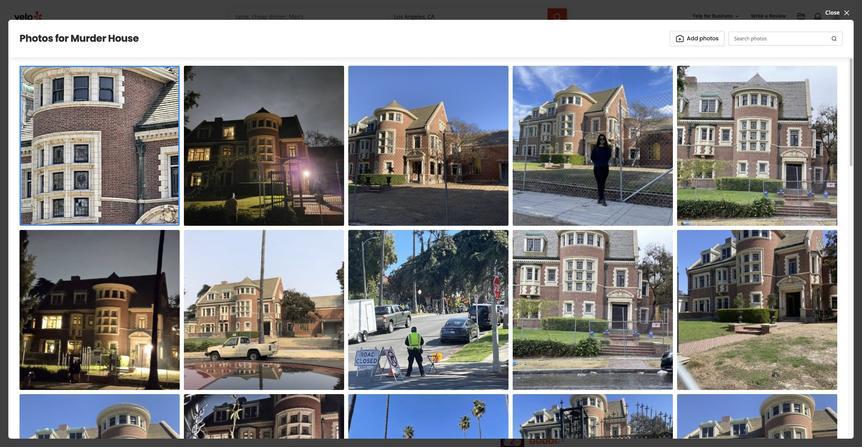 Task type: describe. For each thing, give the bounding box(es) containing it.
it inside and it was neat to see the house in person.
[[411, 264, 414, 271]]

three
[[306, 264, 318, 271]]

photos
[[20, 32, 53, 45]]

and…"
[[528, 414, 540, 420]]

notifications image
[[814, 13, 823, 21]]

write a review
[[246, 212, 285, 220]]

2 horizontal spatial "
[[384, 314, 386, 321]]

definitely
[[315, 289, 336, 296]]

to inside and it was neat to see the house in person.
[[437, 264, 442, 271]]

" if you're a fan of ahs it's definitely a must! " in 2 reviews
[[256, 289, 384, 296]]

miles
[[538, 399, 551, 406]]

reviews)
[[314, 156, 336, 164]]

9.4 miles
[[530, 399, 551, 406]]

1 photo of murder house - los angeles, ca, us. image from the left
[[94, 46, 292, 194]]

write a review
[[752, 13, 786, 19]]

write a review link
[[229, 208, 290, 223]]

is this your business? verify to immediately update business information, respond to reviews, and more!
[[510, 285, 596, 319]]

unclaimed
[[229, 171, 259, 179]]

36
[[589, 168, 596, 176]]

unclaimed link
[[229, 171, 259, 179]]

save button
[[390, 208, 426, 223]]

16 exclamation v2 image
[[261, 172, 266, 178]]

yelp for business
[[693, 13, 733, 19]]

was
[[416, 264, 424, 271]]

90019
[[507, 231, 523, 239]]

horror
[[370, 264, 386, 271]]

you're
[[262, 289, 276, 296]]

center
[[559, 380, 577, 388]]

0 horizontal spatial murder
[[71, 32, 106, 45]]

review inside user actions element
[[770, 13, 786, 19]]

respond
[[539, 305, 558, 312]]

0 vertical spatial 2
[[282, 271, 285, 278]]

24 add photo v2 image
[[676, 34, 685, 43]]

a left review
[[262, 212, 266, 220]]

Search photos text field
[[729, 32, 843, 46]]

add for add photo
[[310, 212, 322, 220]]

share button
[[348, 208, 387, 223]]

verify this business link
[[510, 325, 575, 340]]

1 horizontal spatial house
[[295, 130, 348, 153]]

4.7
[[295, 156, 303, 164]]

as
[[338, 314, 343, 321]]

business for verify this business
[[545, 328, 569, 336]]

16 info v2 image
[[531, 366, 536, 371]]

in 2 reviews button for " i've watched the first three seasons of american horror story
[[275, 271, 304, 278]]

in right must! at the left of the page
[[357, 289, 361, 296]]

" put pumpkins on the trees in april, as if it is halloween . " in 2 reviews
[[256, 314, 415, 321]]

beautiful.
[[534, 409, 552, 415]]

see all 36 photos
[[570, 168, 617, 176]]

is
[[510, 285, 515, 295]]

" for " i've watched the first three seasons of american horror story
[[256, 264, 258, 271]]

information,
[[510, 305, 538, 312]]

american horror story button
[[345, 264, 400, 271]]

westchester
[[521, 223, 554, 230]]

see
[[443, 264, 451, 271]]

0 horizontal spatial review
[[229, 246, 254, 256]]

get directions link
[[507, 214, 546, 222]]

1 vertical spatial it
[[348, 314, 351, 321]]

9.4
[[530, 399, 537, 406]]

houses
[[301, 171, 321, 179]]

photo
[[323, 212, 339, 220]]

save
[[407, 212, 420, 220]]

directions
[[518, 214, 546, 222]]

ca
[[597, 223, 604, 230]]

close
[[826, 9, 840, 16]]

a left fan
[[277, 289, 280, 296]]

angeles,
[[573, 223, 595, 230]]

is inside "region"
[[352, 314, 356, 321]]

sponsored
[[501, 364, 530, 372]]

haunted houses
[[275, 171, 321, 179]]

also
[[537, 354, 552, 364]]

"this museum is beautiful. i loved the architectural designs of each building and…"
[[501, 409, 621, 420]]

edit for edit
[[329, 173, 336, 179]]

see all 36 photos link
[[559, 163, 628, 180]]

photo of murder house - los angeles, ca, us. murder house image
[[601, 46, 713, 194]]

a left must! at the left of the page
[[337, 289, 340, 296]]

" for " if you're a fan of ahs it's definitely a must! " in 2 reviews
[[256, 289, 258, 296]]

pumpkins
[[266, 314, 289, 321]]

24 share v2 image
[[354, 212, 362, 220]]

ahs button
[[296, 289, 306, 296]]

0 horizontal spatial photos
[[597, 168, 617, 176]]

read more
[[543, 414, 565, 420]]

4.5 star rating image for the
[[530, 391, 561, 397]]

soul
[[552, 428, 564, 436]]

1 horizontal spatial "
[[354, 289, 355, 296]]

international
[[565, 428, 602, 436]]

more
[[554, 414, 565, 420]]

24 save outline v2 image
[[396, 212, 404, 220]]

1 horizontal spatial reviews
[[366, 289, 384, 296]]

0 vertical spatial of
[[339, 264, 344, 271]]

yelp for business button
[[690, 10, 743, 22]]

in down watched
[[276, 271, 281, 278]]

murder-house-los-angeles photo vazg9bewcnidvs_hhbbw-a image
[[229, 264, 250, 285]]

edit button
[[325, 172, 340, 180]]

&
[[260, 368, 266, 378]]

in right trees
[[319, 314, 323, 321]]

consider
[[553, 354, 585, 364]]

african soul international
[[530, 428, 602, 436]]

reviews,
[[565, 305, 584, 312]]

24 star v2 image
[[235, 212, 243, 220]]

person.
[[256, 271, 273, 278]]

more!
[[510, 312, 523, 319]]

0 vertical spatial photos
[[700, 34, 719, 42]]

in right the .
[[387, 314, 392, 321]]

it's
[[307, 289, 313, 296]]

the
[[530, 380, 540, 388]]

edit for edit business info
[[359, 386, 369, 394]]

2 photo of murder house - los angeles, ca, us. image from the left
[[292, 46, 403, 194]]

2 vertical spatial reviews
[[397, 314, 415, 321]]

trees
[[306, 314, 318, 321]]

(19 reviews) link
[[304, 156, 336, 164]]

of inside "this museum is beautiful. i loved the architectural designs of each building and…"
[[617, 409, 621, 415]]

verify this business
[[515, 328, 569, 336]]

ahs
[[296, 289, 306, 296]]

house
[[461, 264, 475, 271]]

might
[[516, 354, 536, 364]]



Task type: vqa. For each thing, say whether or not it's contained in the screenshot.


Task type: locate. For each thing, give the bounding box(es) containing it.
get
[[507, 214, 516, 222]]

in
[[476, 264, 480, 271], [276, 271, 281, 278], [357, 289, 361, 296], [319, 314, 323, 321], [387, 314, 392, 321]]

" up 'person.'
[[256, 264, 258, 271]]

for
[[705, 13, 711, 19], [55, 32, 69, 45]]

2 vertical spatial "
[[256, 314, 258, 321]]

add photo link
[[293, 208, 345, 223]]

0 horizontal spatial 2
[[282, 271, 285, 278]]

1 vertical spatial write
[[246, 212, 260, 220]]

business left 16 chevron down v2 icon
[[713, 13, 733, 19]]

1 horizontal spatial photos
[[700, 34, 719, 42]]

"
[[256, 264, 258, 271], [256, 289, 258, 296], [256, 314, 258, 321]]

2 vertical spatial to
[[559, 305, 564, 312]]

it
[[411, 264, 414, 271], [348, 314, 351, 321]]

0 horizontal spatial reviews
[[286, 271, 304, 278]]

2 horizontal spatial 2
[[393, 314, 396, 321]]

edit right the 16 pencil v2 icon
[[359, 386, 369, 394]]

1 horizontal spatial 2
[[362, 289, 365, 296]]

watched
[[266, 264, 286, 271]]

the up " in 2 reviews
[[287, 264, 294, 271]]

is down 9.4
[[530, 409, 533, 415]]

9
[[562, 438, 565, 444]]

close image
[[612, 257, 621, 266]]

of right fan
[[290, 289, 295, 296]]

murder
[[71, 32, 106, 45], [229, 130, 291, 153]]

the right on
[[298, 314, 305, 321]]

to
[[437, 264, 442, 271], [524, 298, 528, 305], [559, 305, 564, 312]]

add right 24 camera v2 image
[[310, 212, 322, 220]]

photo of murder house - los angeles, ca, us. image
[[94, 46, 292, 194], [292, 46, 403, 194]]

2 horizontal spatial in 2 reviews button
[[386, 314, 415, 321]]

review highlights
[[229, 246, 291, 256]]

write for write a review
[[246, 212, 260, 220]]

business?
[[548, 285, 583, 295]]

a right 16 chevron down v2 icon
[[766, 13, 768, 19]]

in 2 reviews button down first
[[275, 271, 304, 278]]

business for yelp for business
[[713, 13, 733, 19]]

verify
[[510, 298, 523, 305], [515, 328, 531, 336]]

to up information,
[[524, 298, 528, 305]]

0 vertical spatial "
[[273, 271, 275, 278]]

search image
[[553, 13, 562, 21], [832, 36, 838, 41]]

write inside write a review link
[[246, 212, 260, 220]]

add inside 'link'
[[310, 212, 322, 220]]

african soul international image
[[501, 429, 525, 448]]

in right house
[[476, 264, 480, 271]]

story
[[387, 264, 400, 271]]

put
[[258, 314, 265, 321]]

for inside yelp for business 'button'
[[705, 13, 711, 19]]

the inside and it was neat to see the house in person.
[[452, 264, 460, 271]]

edit inside location & hours element
[[359, 386, 369, 394]]

each
[[501, 414, 510, 420]]

4.5 star rating image for african
[[530, 439, 561, 445]]

seasons
[[319, 264, 338, 271]]

1 vertical spatial verify
[[515, 328, 531, 336]]

reviews
[[286, 271, 304, 278], [366, 289, 384, 296], [397, 314, 415, 321]]

add for add photos
[[687, 34, 699, 42]]

business up reviews,
[[577, 298, 596, 305]]

0 vertical spatial reviews
[[286, 271, 304, 278]]

review left projects image
[[770, 13, 786, 19]]

to down "update"
[[559, 305, 564, 312]]

0 vertical spatial in 2 reviews button
[[275, 271, 304, 278]]

" right halloween button
[[384, 314, 386, 321]]

1 horizontal spatial in 2 reviews button
[[355, 289, 384, 296]]

add right 24 add photo v2
[[687, 34, 699, 42]]

first
[[296, 264, 305, 271]]

1 vertical spatial for
[[55, 32, 69, 45]]

photos for murder house
[[20, 32, 139, 45]]

2 horizontal spatial of
[[617, 409, 621, 415]]

is inside "this museum is beautiful. i loved the architectural designs of each building and…"
[[530, 409, 533, 415]]

0 horizontal spatial of
[[290, 289, 295, 296]]

region
[[224, 264, 495, 335]]

write inside write a review link
[[752, 13, 764, 19]]

the getty center link
[[530, 380, 577, 388]]

1 vertical spatial is
[[530, 409, 533, 415]]

neat
[[426, 264, 436, 271]]

0 vertical spatial edit
[[329, 173, 336, 179]]

review up murder-house-los-angeles photo vazg9bewcnidvs_hhbbw-a
[[229, 246, 254, 256]]

1 " from the top
[[256, 264, 258, 271]]

architectural
[[575, 409, 600, 415]]

business inside is this your business? verify to immediately update business information, respond to reviews, and more!
[[577, 298, 596, 305]]

review highlights element
[[218, 235, 495, 345]]

0 horizontal spatial it
[[348, 314, 351, 321]]

verify left this
[[515, 328, 531, 336]]

None search field
[[230, 8, 569, 25]]

1 vertical spatial search image
[[832, 36, 838, 41]]

and right reviews,
[[585, 305, 594, 312]]

get directions 1120 westchester pl los angeles, ca 90019
[[507, 214, 604, 239]]

building
[[511, 414, 527, 420]]

1 vertical spatial "
[[256, 289, 258, 296]]

business right this
[[545, 328, 569, 336]]

2 down watched
[[282, 271, 285, 278]]

2 vertical spatial in 2 reviews button
[[386, 314, 415, 321]]

0 horizontal spatial is
[[352, 314, 356, 321]]

business categories element
[[229, 25, 844, 45]]

is right if
[[352, 314, 356, 321]]

this
[[517, 285, 529, 295]]

in 2 reviews button for " if you're a fan of ahs it's definitely a must! " in 2 reviews
[[355, 289, 384, 296]]

4.7 (19 reviews)
[[295, 156, 336, 164]]

1 horizontal spatial business
[[713, 13, 733, 19]]

1 horizontal spatial it
[[411, 264, 414, 271]]

0 horizontal spatial for
[[55, 32, 69, 45]]

reviews right the .
[[397, 314, 415, 321]]

" in 2 reviews
[[273, 271, 304, 278]]

1 horizontal spatial write
[[752, 13, 764, 19]]

2 right must! at the left of the page
[[362, 289, 365, 296]]

sara p. image
[[229, 289, 250, 310]]

0 horizontal spatial "
[[273, 271, 275, 278]]

1 vertical spatial business
[[370, 386, 394, 394]]

1 horizontal spatial review
[[770, 13, 786, 19]]

murder-house-los-angeles photo zqkdexzbsjoobkbtmpfefw image
[[229, 314, 250, 335]]

0 vertical spatial murder
[[71, 32, 106, 45]]

0 vertical spatial "
[[256, 264, 258, 271]]

and it was neat to see the house in person.
[[256, 264, 480, 278]]

0 vertical spatial house
[[108, 32, 139, 45]]

search image down close
[[832, 36, 838, 41]]

highlights
[[255, 246, 291, 256]]

business inside 'button'
[[713, 13, 733, 19]]

"this
[[501, 409, 510, 415]]

add photos link
[[670, 31, 725, 46]]

verify up information,
[[510, 298, 523, 305]]

0 horizontal spatial to
[[437, 264, 442, 271]]

edit down reviews)
[[329, 173, 336, 179]]

verify inside is this your business? verify to immediately update business information, respond to reviews, and more!
[[510, 298, 523, 305]]

hours
[[267, 368, 288, 378]]

2 4.5 star rating image from the top
[[530, 439, 561, 445]]

4.5 star rating image
[[530, 391, 561, 397], [530, 439, 561, 445]]

1 horizontal spatial of
[[339, 264, 344, 271]]

the getty center
[[530, 380, 577, 388]]

0 horizontal spatial search image
[[553, 13, 562, 21]]

edit business info button
[[350, 386, 406, 394]]

in 2 reviews button
[[275, 271, 304, 278], [355, 289, 384, 296], [386, 314, 415, 321]]

of right designs
[[617, 409, 621, 415]]

haunted houses link
[[275, 171, 321, 179]]

1 vertical spatial add
[[310, 212, 322, 220]]

2 right the .
[[393, 314, 396, 321]]

and inside is this your business? verify to immediately update business information, respond to reviews, and more!
[[585, 305, 594, 312]]

read
[[543, 414, 553, 420]]

and inside and it was neat to see the house in person.
[[401, 264, 410, 271]]

business inside location & hours element
[[370, 386, 394, 394]]

0 horizontal spatial and
[[401, 264, 410, 271]]

immediately
[[530, 298, 558, 305]]

1 vertical spatial 4.5 star rating image
[[530, 439, 561, 445]]

1 horizontal spatial business
[[577, 298, 596, 305]]

1 vertical spatial and
[[585, 305, 594, 312]]

haunted
[[275, 171, 300, 179]]

0 vertical spatial search image
[[553, 13, 562, 21]]

0 vertical spatial it
[[411, 264, 414, 271]]

add photo
[[310, 212, 339, 220]]

a
[[766, 13, 768, 19], [262, 212, 266, 220], [277, 289, 280, 296], [337, 289, 340, 296]]

write
[[752, 13, 764, 19], [246, 212, 260, 220]]

region inside review highlights element
[[224, 264, 495, 335]]

2 vertical spatial of
[[617, 409, 621, 415]]

0 horizontal spatial write
[[246, 212, 260, 220]]

projects image
[[798, 13, 806, 21]]

4.7 star rating image
[[229, 154, 291, 165]]

1 vertical spatial "
[[354, 289, 355, 296]]

24 camera v2 image
[[299, 212, 307, 220]]

photo of murder house - los angeles, ca, us. beautiful property. image
[[713, 46, 863, 194]]

house
[[108, 32, 139, 45], [295, 130, 348, 153]]

and
[[401, 264, 410, 271], [585, 305, 594, 312]]

for for business
[[705, 13, 711, 19]]

i've
[[258, 264, 265, 271]]

0 horizontal spatial add
[[310, 212, 322, 220]]

0 vertical spatial business
[[713, 13, 733, 19]]

" left you're
[[256, 289, 258, 296]]

1 horizontal spatial edit
[[359, 386, 369, 394]]

of right "seasons"
[[339, 264, 344, 271]]

reviews down and it was neat to see the house in person.
[[366, 289, 384, 296]]

" down watched
[[273, 271, 275, 278]]

close button
[[826, 8, 852, 17]]

edit business info
[[359, 386, 406, 394]]

0 vertical spatial add
[[687, 34, 699, 42]]

1 vertical spatial house
[[295, 130, 348, 153]]

info
[[395, 386, 406, 394]]

the getty center image
[[501, 381, 525, 404]]

read more link
[[543, 414, 565, 420]]

share
[[365, 212, 381, 220]]

location & hours element
[[218, 356, 501, 448]]

4.5 star rating image down african
[[530, 439, 561, 445]]

1 horizontal spatial to
[[524, 298, 528, 305]]

the right see
[[452, 264, 460, 271]]

user actions element
[[688, 9, 853, 52]]

1 vertical spatial business
[[545, 328, 569, 336]]

in inside and it was neat to see the house in person.
[[476, 264, 480, 271]]

0 vertical spatial business
[[577, 298, 596, 305]]

halloween
[[357, 314, 383, 321]]

review
[[267, 212, 285, 220]]

and right story
[[401, 264, 410, 271]]

16 pencil v2 image
[[350, 388, 356, 393]]

2 " from the top
[[256, 289, 258, 296]]

1 horizontal spatial add
[[687, 34, 699, 42]]

0 vertical spatial and
[[401, 264, 410, 271]]

" right murder-house-los-angeles photo zqkdexzbsjoobkbtmpfefw
[[256, 314, 258, 321]]

3 " from the top
[[256, 314, 258, 321]]

region containing "
[[224, 264, 495, 335]]

designs
[[601, 409, 615, 415]]

2 vertical spatial 2
[[393, 314, 396, 321]]

24 directions v2 image
[[614, 222, 622, 231]]

1 horizontal spatial murder
[[229, 130, 291, 153]]

1 vertical spatial review
[[229, 246, 254, 256]]

of
[[339, 264, 344, 271], [290, 289, 295, 296], [617, 409, 621, 415]]

in 2 reviews button right the .
[[386, 314, 415, 321]]

if
[[344, 314, 347, 321]]

for right photos
[[55, 32, 69, 45]]

the right loved
[[568, 409, 574, 415]]

african soul international link
[[530, 428, 602, 436]]

1120
[[507, 223, 519, 230]]

your
[[531, 285, 547, 295]]

to left see
[[437, 264, 442, 271]]

1 vertical spatial edit
[[359, 386, 369, 394]]

2 vertical spatial "
[[384, 314, 386, 321]]

photos right 36 in the top right of the page
[[597, 168, 617, 176]]

0 horizontal spatial edit
[[329, 173, 336, 179]]

1 horizontal spatial for
[[705, 13, 711, 19]]

reviews down first
[[286, 271, 304, 278]]

1 vertical spatial photos
[[597, 168, 617, 176]]

0 vertical spatial is
[[352, 314, 356, 321]]

0 vertical spatial to
[[437, 264, 442, 271]]

see
[[570, 168, 580, 176]]

3597
[[562, 390, 572, 396]]

photos down yelp for business
[[700, 34, 719, 42]]

for for murder
[[55, 32, 69, 45]]

the inside "this museum is beautiful. i loved the architectural designs of each building and…"
[[568, 409, 574, 415]]

add photos
[[687, 34, 719, 42]]

halloween button
[[357, 314, 383, 321]]

business
[[577, 298, 596, 305], [370, 386, 394, 394]]

0 horizontal spatial in 2 reviews button
[[275, 271, 304, 278]]

photo of murder house - los angeles, ca, us. the house in american horror story image
[[403, 46, 601, 194]]

in 2 reviews button for " put pumpkins on the trees in april, as if it is halloween . " in 2 reviews
[[386, 314, 415, 321]]

0 vertical spatial verify
[[510, 298, 523, 305]]

1 horizontal spatial and
[[585, 305, 594, 312]]

1 vertical spatial of
[[290, 289, 295, 296]]

1 vertical spatial murder
[[229, 130, 291, 153]]

1 horizontal spatial is
[[530, 409, 533, 415]]

0 horizontal spatial house
[[108, 32, 139, 45]]

murder house
[[229, 130, 348, 153]]

24 close v2 image
[[843, 9, 852, 17]]

fan
[[281, 289, 289, 296]]

1 vertical spatial reviews
[[366, 289, 384, 296]]

search image up business categories element
[[553, 13, 562, 21]]

0 horizontal spatial business
[[370, 386, 394, 394]]

map image
[[229, 386, 339, 438]]

all
[[581, 168, 588, 176]]

" for " put pumpkins on the trees in april, as if it is halloween . " in 2 reviews
[[256, 314, 258, 321]]

1 vertical spatial to
[[524, 298, 528, 305]]

edit inside button
[[329, 173, 336, 179]]

business left info
[[370, 386, 394, 394]]

1 vertical spatial 2
[[362, 289, 365, 296]]

american
[[345, 264, 368, 271]]

i
[[554, 409, 555, 415]]

2 horizontal spatial to
[[559, 305, 564, 312]]

it right if
[[348, 314, 351, 321]]

1 horizontal spatial search image
[[832, 36, 838, 41]]

16 chevron down v2 image
[[735, 13, 740, 19]]

write right 16 chevron down v2 icon
[[752, 13, 764, 19]]

(19
[[304, 156, 312, 164]]

write right 24 star v2 image on the left of page
[[246, 212, 260, 220]]

" down american
[[354, 289, 355, 296]]

2 horizontal spatial reviews
[[397, 314, 415, 321]]

0 vertical spatial 4.5 star rating image
[[530, 391, 561, 397]]

for right yelp
[[705, 13, 711, 19]]

1 4.5 star rating image from the top
[[530, 391, 561, 397]]

write for write a review
[[752, 13, 764, 19]]

0 vertical spatial write
[[752, 13, 764, 19]]

4.5 star rating image up miles
[[530, 391, 561, 397]]

0 vertical spatial review
[[770, 13, 786, 19]]

0 vertical spatial for
[[705, 13, 711, 19]]

in 2 reviews button down and it was neat to see the house in person.
[[355, 289, 384, 296]]

0 horizontal spatial business
[[545, 328, 569, 336]]

1 vertical spatial in 2 reviews button
[[355, 289, 384, 296]]

it left was
[[411, 264, 414, 271]]



